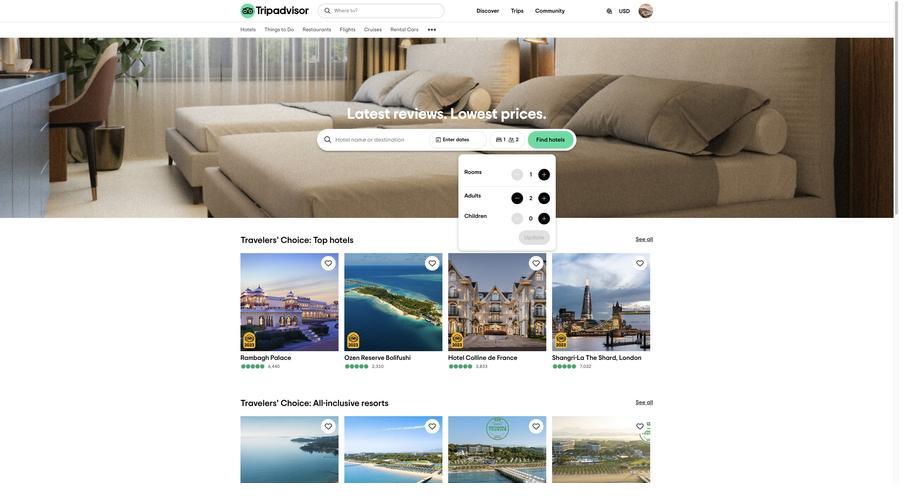 Task type: vqa. For each thing, say whether or not it's contained in the screenshot.


Task type: describe. For each thing, give the bounding box(es) containing it.
0
[[529, 216, 533, 222]]

bolifushi
[[386, 355, 411, 361]]

5.0 of 5 bubbles. 7,032 reviews element
[[552, 364, 650, 369]]

shangri-
[[552, 355, 577, 361]]

1 vertical spatial save to a trip image
[[428, 422, 437, 431]]

community
[[535, 8, 565, 14]]

trips button
[[505, 4, 529, 18]]

flights link
[[336, 22, 360, 37]]

search image for search search box on the top of the page
[[324, 7, 331, 15]]

trips
[[511, 8, 524, 14]]

de
[[488, 355, 496, 361]]

enter dates
[[443, 137, 469, 142]]

rooms
[[464, 169, 482, 175]]

colline
[[466, 355, 486, 361]]

restaurants
[[303, 27, 331, 32]]

inclusive
[[326, 399, 360, 408]]

tripadvisor image
[[240, 4, 309, 18]]

discover
[[477, 8, 499, 14]]

7,032
[[580, 364, 591, 369]]

ozen
[[344, 355, 360, 361]]

latest reviews.
[[347, 106, 447, 122]]

resorts
[[361, 399, 389, 408]]

update button
[[519, 230, 550, 245]]

set room count to one less image
[[515, 172, 520, 178]]

la
[[577, 355, 584, 361]]

flights
[[340, 27, 356, 32]]

travelers' choice: top hotels
[[240, 236, 353, 245]]

discover button
[[471, 4, 505, 18]]

travelers' choice: all-inclusive resorts
[[240, 399, 389, 408]]

choice: for all-
[[281, 399, 311, 408]]

adults
[[464, 193, 481, 199]]

see all for travelers' choice: top hotels
[[636, 236, 653, 242]]

1 set child count to one less image from the left
[[515, 216, 520, 222]]

2,310
[[372, 364, 384, 369]]

do
[[287, 27, 294, 32]]

hotel
[[448, 355, 464, 361]]

Search search field
[[334, 8, 438, 14]]

community button
[[529, 4, 571, 18]]

find hotels
[[536, 137, 565, 143]]

children
[[464, 213, 487, 219]]

hotels
[[240, 27, 256, 32]]

usd
[[619, 8, 630, 14]]

things
[[265, 27, 280, 32]]

enter dates button
[[429, 131, 487, 149]]

all for travelers' choice: all-inclusive resorts
[[647, 400, 653, 405]]

ozen reserve bolifushi
[[344, 355, 411, 361]]

shard,
[[598, 355, 618, 361]]

enter
[[443, 137, 455, 142]]

all for travelers' choice: top hotels
[[647, 236, 653, 242]]

cruises
[[364, 27, 382, 32]]

rental cars link
[[386, 22, 423, 37]]

all-
[[313, 399, 326, 408]]

1 horizontal spatial 2
[[529, 195, 532, 201]]

see all for travelers' choice: all-inclusive resorts
[[636, 400, 653, 405]]

0 vertical spatial 1
[[504, 137, 505, 142]]

reserve
[[361, 355, 384, 361]]

london
[[619, 355, 642, 361]]

restaurants link
[[298, 22, 336, 37]]

cruises link
[[360, 22, 386, 37]]

0 vertical spatial 2
[[516, 137, 519, 142]]

see all link for travelers' choice: top hotels
[[636, 236, 653, 243]]

1 vertical spatial hotels
[[330, 236, 353, 245]]

cars
[[407, 27, 419, 32]]



Task type: locate. For each thing, give the bounding box(es) containing it.
2 set child count to one less image from the left
[[541, 216, 547, 222]]

1 travelers' from the top
[[240, 236, 279, 245]]

choice: for top
[[281, 236, 311, 245]]

1 vertical spatial see all link
[[636, 399, 653, 406]]

rambagh
[[240, 355, 269, 361]]

set adult count to one more image
[[541, 195, 547, 201]]

6,440
[[268, 364, 280, 369]]

usd button
[[600, 3, 636, 19]]

1 horizontal spatial 1
[[530, 172, 532, 178]]

1 horizontal spatial set child count to one less image
[[541, 216, 547, 222]]

None search field
[[318, 4, 444, 17], [318, 130, 425, 150]]

see all link for travelers' choice: all-inclusive resorts
[[636, 399, 653, 406]]

hotels
[[549, 137, 565, 143], [330, 236, 353, 245]]

hotels right top
[[330, 236, 353, 245]]

1 all from the top
[[647, 236, 653, 242]]

hotel colline de france
[[448, 355, 517, 361]]

2 all from the top
[[647, 400, 653, 405]]

5.0 of 5 bubbles. 3,833 reviews element
[[448, 364, 546, 369]]

dates
[[456, 137, 469, 142]]

Search search field
[[335, 137, 420, 143]]

0 vertical spatial see all link
[[636, 236, 653, 243]]

find
[[536, 137, 548, 143]]

1 horizontal spatial save to a trip image
[[532, 259, 541, 268]]

save to a trip image
[[532, 259, 541, 268], [428, 422, 437, 431]]

1 see all from the top
[[636, 236, 653, 242]]

see for travelers' choice: top hotels
[[636, 236, 646, 242]]

0 vertical spatial hotels
[[549, 137, 565, 143]]

1 see from the top
[[636, 236, 646, 242]]

rental
[[391, 27, 406, 32]]

choice:
[[281, 236, 311, 245], [281, 399, 311, 408]]

0 vertical spatial search image
[[324, 7, 331, 15]]

travelers' for travelers' choice: all-inclusive resorts
[[240, 399, 279, 408]]

search image for search search field
[[324, 136, 332, 144]]

1 horizontal spatial hotels
[[549, 137, 565, 143]]

5.0 of 5 bubbles. 6,440 reviews element
[[240, 364, 339, 369]]

1 see all link from the top
[[636, 236, 653, 243]]

france
[[497, 355, 517, 361]]

2 see all link from the top
[[636, 399, 653, 406]]

search image
[[324, 7, 331, 15], [324, 136, 332, 144]]

all
[[647, 236, 653, 242], [647, 400, 653, 405]]

0 horizontal spatial save to a trip image
[[428, 422, 437, 431]]

0 horizontal spatial 1
[[504, 137, 505, 142]]

1 vertical spatial search image
[[324, 136, 332, 144]]

find hotels button
[[528, 131, 574, 149]]

see all
[[636, 236, 653, 242], [636, 400, 653, 405]]

none search field search
[[318, 4, 444, 17]]

1 right set room count to one less icon
[[530, 172, 532, 178]]

0 horizontal spatial set child count to one less image
[[515, 216, 520, 222]]

0 vertical spatial see
[[636, 236, 646, 242]]

1 vertical spatial choice:
[[281, 399, 311, 408]]

choice: left all-
[[281, 399, 311, 408]]

set rooms to one more image
[[541, 172, 547, 178]]

none search field up cruises
[[318, 4, 444, 17]]

palace
[[270, 355, 291, 361]]

set child count to one less image
[[515, 216, 520, 222], [541, 216, 547, 222]]

0 horizontal spatial hotels
[[330, 236, 353, 245]]

set child count to one less image left 0
[[515, 216, 520, 222]]

3,833
[[476, 364, 487, 369]]

latest reviews. lowest prices.
[[347, 106, 546, 122]]

2 see from the top
[[636, 400, 646, 405]]

1 choice: from the top
[[281, 236, 311, 245]]

0 vertical spatial all
[[647, 236, 653, 242]]

0 horizontal spatial 2
[[516, 137, 519, 142]]

save to a trip image
[[324, 259, 333, 268], [428, 259, 437, 268], [636, 259, 644, 268], [324, 422, 333, 431], [532, 422, 541, 431], [636, 422, 644, 431]]

things to do
[[265, 27, 294, 32]]

hotels right find
[[549, 137, 565, 143]]

rental cars
[[391, 27, 419, 32]]

see for travelers' choice: all-inclusive resorts
[[636, 400, 646, 405]]

top
[[313, 236, 328, 245]]

the
[[586, 355, 597, 361]]

0 vertical spatial none search field
[[318, 4, 444, 17]]

rambagh palace
[[240, 355, 291, 361]]

1 vertical spatial 2
[[529, 195, 532, 201]]

hotels link
[[236, 22, 260, 37]]

1 vertical spatial travelers'
[[240, 399, 279, 408]]

shangri-la the shard, london
[[552, 355, 642, 361]]

set adult count to one less image
[[515, 195, 520, 201]]

1 vertical spatial none search field
[[318, 130, 425, 150]]

see all link
[[636, 236, 653, 243], [636, 399, 653, 406]]

lowest prices.
[[450, 106, 546, 122]]

2 left find
[[516, 137, 519, 142]]

choice: left top
[[281, 236, 311, 245]]

things to do link
[[260, 22, 298, 37]]

1 vertical spatial see
[[636, 400, 646, 405]]

2 travelers' from the top
[[240, 399, 279, 408]]

2
[[516, 137, 519, 142], [529, 195, 532, 201]]

5.0 of 5 bubbles. 2,310 reviews element
[[344, 364, 442, 369]]

0 vertical spatial travelers'
[[240, 236, 279, 245]]

1 vertical spatial see all
[[636, 400, 653, 405]]

travelers'
[[240, 236, 279, 245], [240, 399, 279, 408]]

2 left "set adult count to one more" icon
[[529, 195, 532, 201]]

travelers' for travelers' choice: top hotels
[[240, 236, 279, 245]]

update
[[525, 235, 544, 240]]

set child count to one less image right 0
[[541, 216, 547, 222]]

1 down "lowest prices."
[[504, 137, 505, 142]]

profile picture image
[[639, 4, 653, 18]]

1
[[504, 137, 505, 142], [530, 172, 532, 178]]

2 see all from the top
[[636, 400, 653, 405]]

0 vertical spatial save to a trip image
[[532, 259, 541, 268]]

hotels inside 'button'
[[549, 137, 565, 143]]

see
[[636, 236, 646, 242], [636, 400, 646, 405]]

to
[[281, 27, 286, 32]]

0 vertical spatial choice:
[[281, 236, 311, 245]]

none search field down latest reviews.
[[318, 130, 425, 150]]

1 vertical spatial 1
[[530, 172, 532, 178]]

0 vertical spatial see all
[[636, 236, 653, 242]]

2 choice: from the top
[[281, 399, 311, 408]]

1 vertical spatial all
[[647, 400, 653, 405]]



